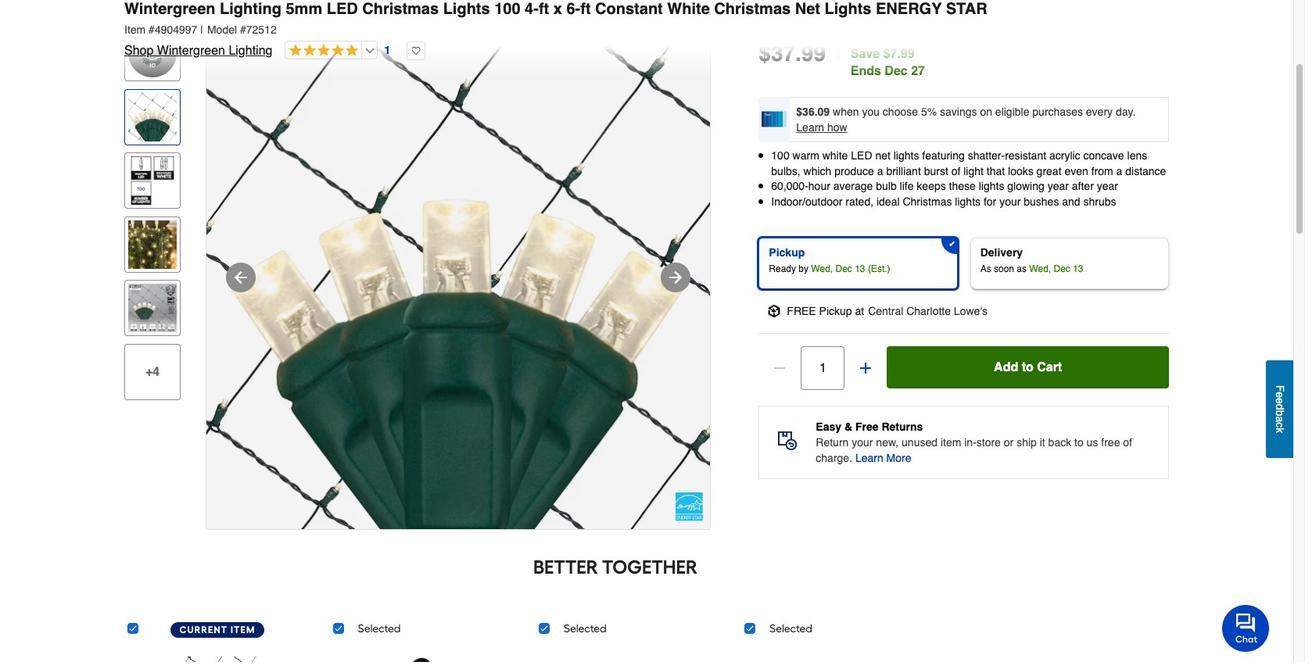 Task type: vqa. For each thing, say whether or not it's contained in the screenshot.
A gas fireplace insert in a white brick fireplace. image
no



Task type: describe. For each thing, give the bounding box(es) containing it.
$36.09 when you choose 5% savings on eligible purchases every day. learn how
[[796, 106, 1136, 134]]

rated,
[[846, 195, 874, 208]]

shrubs
[[1083, 195, 1116, 208]]

great
[[1037, 165, 1062, 177]]

f e e d b a c k button
[[1266, 361, 1293, 458]]

new,
[[876, 437, 899, 449]]

0 horizontal spatial a
[[877, 165, 883, 177]]

average
[[833, 180, 873, 193]]

when
[[833, 106, 859, 118]]

central
[[868, 305, 903, 318]]

1 horizontal spatial learn
[[855, 452, 883, 465]]

you
[[862, 106, 880, 118]]

2 lights from the left
[[825, 0, 871, 18]]

k
[[1274, 428, 1286, 434]]

| inside wintergreen lighting 5mm led christmas lights 100 4-ft x 6-ft constant white christmas net lights energy star item # 4904997 | model # 72512
[[200, 23, 203, 36]]

bulbs,
[[771, 165, 800, 177]]

choose
[[883, 106, 918, 118]]

that
[[987, 165, 1005, 177]]

ends
[[851, 64, 881, 78]]

37
[[771, 41, 795, 66]]

arrow right image
[[666, 268, 685, 287]]

c
[[1274, 423, 1286, 428]]

us
[[1087, 437, 1098, 449]]

returns
[[882, 421, 923, 434]]

2 year from the left
[[1097, 180, 1118, 193]]

charge.
[[816, 452, 852, 465]]

2 ft from the left
[[580, 0, 591, 18]]

brilliant
[[886, 165, 921, 177]]

1 # from the left
[[149, 23, 155, 36]]

your inside easy & free returns return your new, unused item in-store or ship it back to us free of charge.
[[852, 437, 873, 449]]

mytouchsmart 15-amps 125-volt simple set outdoor digital timer 2-outlet plug-in countdown lighting timer image
[[366, 651, 467, 662]]

charlotte
[[906, 305, 951, 318]]

net
[[795, 0, 820, 18]]

concave
[[1083, 149, 1124, 162]]

hour
[[808, 180, 830, 193]]

even
[[1065, 165, 1088, 177]]

dec inside "save $7.99 ends dec 27"
[[885, 64, 908, 78]]

soon
[[994, 264, 1014, 275]]

for
[[984, 195, 996, 208]]

1 selected from the left
[[358, 622, 401, 636]]

wintergreen inside wintergreen lighting 5mm led christmas lights 100 4-ft x 6-ft constant white christmas net lights energy star item # 4904997 | model # 72512
[[124, 0, 215, 18]]

$7.99
[[883, 47, 915, 61]]

100 inside wintergreen lighting 5mm led christmas lights 100 4-ft x 6-ft constant white christmas net lights energy star item # 4904997 | model # 72512
[[494, 0, 520, 18]]

keeps
[[917, 180, 946, 193]]

item
[[941, 437, 961, 449]]

5mm
[[286, 0, 322, 18]]

purchases
[[1032, 106, 1083, 118]]

1 horizontal spatial christmas
[[714, 0, 791, 18]]

better together heading
[[124, 555, 1106, 580]]

better
[[533, 556, 598, 579]]

.
[[795, 41, 801, 66]]

save
[[851, 47, 880, 61]]

at
[[855, 305, 864, 318]]

after
[[1072, 180, 1094, 193]]

3 selected from the left
[[770, 622, 812, 636]]

in-
[[964, 437, 976, 449]]

your inside '100 warm white led net lights featuring shatter-resistant acrylic concave lens bulbs, which produce a brilliant burst of light that looks great even from a distance 60,000-hour average bulb life keeps these lights glowing year after year indoor/outdoor rated, ideal christmas lights for your bushes and shrubs'
[[999, 195, 1021, 208]]

back
[[1048, 437, 1071, 449]]

d
[[1274, 404, 1286, 410]]

save $7.99 ends dec 27
[[851, 47, 925, 78]]

energy
[[876, 0, 942, 18]]

(est.)
[[868, 264, 890, 275]]

white
[[667, 0, 710, 18]]

free
[[787, 305, 816, 318]]

shop
[[124, 44, 154, 58]]

glowing
[[1007, 180, 1045, 193]]

shatter-
[[968, 149, 1005, 162]]

+4 button
[[124, 344, 181, 400]]

1 e from the top
[[1274, 392, 1286, 398]]

or
[[1004, 437, 1014, 449]]

72512
[[246, 23, 277, 36]]

2 e from the top
[[1274, 398, 1286, 404]]

1
[[384, 44, 390, 56]]

f
[[1274, 385, 1286, 392]]

of for free
[[1123, 437, 1132, 449]]

wintergreen lighting 5mm led christmas lights 100 4-ft x 6-ft constant white christmas net lights energy star item # 4904997 | model # 72512
[[124, 0, 987, 36]]

cart
[[1037, 361, 1062, 375]]

100 inside '100 warm white led net lights featuring shatter-resistant acrylic concave lens bulbs, which produce a brilliant burst of light that looks great even from a distance 60,000-hour average bulb life keeps these lights glowing year after year indoor/outdoor rated, ideal christmas lights for your bushes and shrubs'
[[771, 149, 790, 162]]

x
[[553, 0, 562, 18]]

light
[[964, 165, 984, 177]]

burst
[[924, 165, 948, 177]]

1 vertical spatial lights
[[979, 180, 1004, 193]]

learn how button
[[796, 120, 847, 135]]

easy & free returns return your new, unused item in-store or ship it back to us free of charge.
[[816, 421, 1132, 465]]

free
[[855, 421, 879, 434]]

learn more
[[855, 452, 911, 465]]

these
[[949, 180, 976, 193]]

5%
[[921, 106, 937, 118]]

chat invite button image
[[1222, 604, 1270, 652]]

2 selected from the left
[[564, 622, 607, 636]]

plus image
[[858, 361, 874, 376]]

shop wintergreen lighting
[[124, 44, 272, 58]]

wintergreen lighting  #72512 - thumbnail image
[[128, 93, 177, 141]]

pickup image
[[768, 305, 781, 318]]

wintergreen lighting  #72512 - thumbnail2 image
[[128, 157, 177, 205]]

life
[[900, 180, 914, 193]]

minus image
[[772, 361, 788, 376]]

free
[[1101, 437, 1120, 449]]

0 vertical spatial lights
[[894, 149, 919, 162]]

learn more link
[[855, 451, 911, 466]]

to inside easy & free returns return your new, unused item in-store or ship it back to us free of charge.
[[1074, 437, 1084, 449]]



Task type: locate. For each thing, give the bounding box(es) containing it.
5 stars image
[[286, 44, 358, 59]]

led for christmas
[[327, 0, 358, 18]]

wed, right as
[[1029, 264, 1051, 275]]

0 vertical spatial to
[[1022, 361, 1034, 375]]

4904997
[[155, 23, 197, 36]]

1 horizontal spatial led
[[851, 149, 872, 162]]

pickup ready by wed, dec 13 (est.)
[[769, 247, 890, 275]]

warm
[[793, 149, 819, 162]]

1 horizontal spatial a
[[1116, 165, 1122, 177]]

net
[[875, 149, 891, 162]]

1 13 from the left
[[855, 264, 865, 275]]

$
[[759, 41, 771, 66]]

delivery
[[980, 247, 1023, 259]]

learn down new,
[[855, 452, 883, 465]]

0 vertical spatial wintergreen
[[124, 0, 215, 18]]

featuring
[[922, 149, 965, 162]]

| left model
[[200, 23, 203, 36]]

of for burst
[[951, 165, 961, 177]]

Stepper number input field with increment and decrement buttons number field
[[801, 347, 845, 390]]

wintergreen
[[124, 0, 215, 18], [157, 44, 225, 58]]

# right model
[[240, 23, 246, 36]]

e up b
[[1274, 398, 1286, 404]]

1 lights from the left
[[443, 0, 490, 18]]

model
[[207, 23, 237, 36]]

0 vertical spatial 100
[[494, 0, 520, 18]]

by
[[799, 264, 809, 275]]

constant
[[595, 0, 663, 18]]

item
[[231, 625, 255, 636]]

dec inside pickup ready by wed, dec 13 (est.)
[[836, 264, 852, 275]]

pickup
[[769, 247, 805, 259], [819, 305, 852, 318]]

1 vertical spatial 100
[[771, 149, 790, 162]]

to inside button
[[1022, 361, 1034, 375]]

learn down $36.09
[[796, 121, 824, 134]]

f e e d b a c k
[[1274, 385, 1286, 434]]

1 vertical spatial your
[[852, 437, 873, 449]]

lights
[[894, 149, 919, 162], [979, 180, 1004, 193], [955, 195, 981, 208]]

learn inside $36.09 when you choose 5% savings on eligible purchases every day. learn how
[[796, 121, 824, 134]]

1 vertical spatial to
[[1074, 437, 1084, 449]]

2 horizontal spatial selected
[[770, 622, 812, 636]]

your
[[999, 195, 1021, 208], [852, 437, 873, 449]]

as
[[1017, 264, 1027, 275]]

$ 37 . 99
[[759, 41, 826, 66]]

indoor/outdoor
[[771, 195, 842, 208]]

ship
[[1017, 437, 1037, 449]]

99
[[801, 41, 826, 66]]

1 vertical spatial wintergreen
[[157, 44, 225, 58]]

4-
[[525, 0, 539, 18]]

2 13 from the left
[[1073, 264, 1083, 275]]

star
[[946, 0, 987, 18]]

led inside wintergreen lighting 5mm led christmas lights 100 4-ft x 6-ft constant white christmas net lights energy star item # 4904997 | model # 72512
[[327, 0, 358, 18]]

option group containing pickup
[[753, 232, 1175, 296]]

0 horizontal spatial learn
[[796, 121, 824, 134]]

of right free
[[1123, 437, 1132, 449]]

which
[[804, 165, 832, 177]]

lighting up 72512
[[220, 0, 281, 18]]

0 horizontal spatial selected
[[358, 622, 401, 636]]

wed, inside pickup ready by wed, dec 13 (est.)
[[811, 264, 833, 275]]

1 vertical spatial of
[[1123, 437, 1132, 449]]

current
[[180, 625, 228, 636]]

lens
[[1127, 149, 1147, 162]]

eligible
[[995, 106, 1029, 118]]

add
[[994, 361, 1018, 375]]

option group
[[753, 232, 1175, 296]]

arrow left image
[[231, 268, 250, 287]]

$45.98
[[851, 33, 889, 47]]

13 inside pickup ready by wed, dec 13 (est.)
[[855, 264, 865, 275]]

lights up the for
[[979, 180, 1004, 193]]

lighting inside wintergreen lighting 5mm led christmas lights 100 4-ft x 6-ft constant white christmas net lights energy star item # 4904997 | model # 72512
[[220, 0, 281, 18]]

to left the us
[[1074, 437, 1084, 449]]

christmas inside '100 warm white led net lights featuring shatter-resistant acrylic concave lens bulbs, which produce a brilliant burst of light that looks great even from a distance 60,000-hour average bulb life keeps these lights glowing year after year indoor/outdoor rated, ideal christmas lights for your bushes and shrubs'
[[903, 195, 952, 208]]

0 horizontal spatial 13
[[855, 264, 865, 275]]

27
[[911, 64, 925, 78]]

a
[[877, 165, 883, 177], [1116, 165, 1122, 177], [1274, 416, 1286, 423]]

ft right x
[[580, 0, 591, 18]]

bulb
[[876, 180, 897, 193]]

year down from
[[1097, 180, 1118, 193]]

1 horizontal spatial 13
[[1073, 264, 1083, 275]]

christmas down "keeps"
[[903, 195, 952, 208]]

1 horizontal spatial 100
[[771, 149, 790, 162]]

heart outline image
[[407, 41, 426, 60]]

a right from
[[1116, 165, 1122, 177]]

0 horizontal spatial ft
[[539, 0, 549, 18]]

savings
[[940, 106, 977, 118]]

unused
[[902, 437, 938, 449]]

a up k
[[1274, 416, 1286, 423]]

learn
[[796, 121, 824, 134], [855, 452, 883, 465]]

2 horizontal spatial a
[[1274, 416, 1286, 423]]

return
[[816, 437, 849, 449]]

item number 4 9 0 4 9 9 7 and model number 7 2 5 1 2 element
[[124, 22, 1169, 38]]

1 wed, from the left
[[811, 264, 833, 275]]

1 horizontal spatial your
[[999, 195, 1021, 208]]

1 horizontal spatial wed,
[[1029, 264, 1051, 275]]

wintergreen up 4904997
[[124, 0, 215, 18]]

0 vertical spatial your
[[999, 195, 1021, 208]]

lights up "$45.98"
[[825, 0, 871, 18]]

looks
[[1008, 165, 1034, 177]]

how
[[827, 121, 847, 134]]

6-
[[566, 0, 580, 18]]

it
[[1040, 437, 1045, 449]]

a down 'net'
[[877, 165, 883, 177]]

1 horizontal spatial dec
[[885, 64, 908, 78]]

2 horizontal spatial dec
[[1054, 264, 1070, 275]]

0 vertical spatial pickup
[[769, 247, 805, 259]]

1 vertical spatial led
[[851, 149, 872, 162]]

13 right as
[[1073, 264, 1083, 275]]

on
[[980, 106, 992, 118]]

your right the for
[[999, 195, 1021, 208]]

day.
[[1116, 106, 1136, 118]]

2 # from the left
[[240, 23, 246, 36]]

b
[[1274, 410, 1286, 416]]

| right 99
[[835, 39, 841, 66]]

1 year from the left
[[1048, 180, 1069, 193]]

100 warm white led net lights featuring shatter-resistant acrylic concave lens bulbs, which produce a brilliant burst of light that looks great even from a distance 60,000-hour average bulb life keeps these lights glowing year after year indoor/outdoor rated, ideal christmas lights for your bushes and shrubs
[[771, 149, 1166, 208]]

|
[[200, 23, 203, 36], [835, 39, 841, 66]]

# right the item
[[149, 23, 155, 36]]

led for net
[[851, 149, 872, 162]]

wintergreen lighting 5mm led christmas lights 100 4-ft x 6-ft constant white christmas net lights energy star image
[[160, 651, 261, 662]]

100
[[494, 0, 520, 18], [771, 149, 790, 162]]

0 horizontal spatial #
[[149, 23, 155, 36]]

wintergreen lighting  #72512 - thumbnail3 image
[[128, 220, 177, 269]]

#
[[149, 23, 155, 36], [240, 23, 246, 36]]

0 horizontal spatial to
[[1022, 361, 1034, 375]]

ideal
[[877, 195, 900, 208]]

from
[[1091, 165, 1113, 177]]

as
[[980, 264, 991, 275]]

1 horizontal spatial lights
[[825, 0, 871, 18]]

ft left x
[[539, 0, 549, 18]]

wintergreen lighting  #72512 - thumbnail4 image
[[128, 284, 177, 333]]

christmas up the 1
[[362, 0, 439, 18]]

led inside '100 warm white led net lights featuring shatter-resistant acrylic concave lens bulbs, which produce a brilliant burst of light that looks great even from a distance 60,000-hour average bulb life keeps these lights glowing year after year indoor/outdoor rated, ideal christmas lights for your bushes and shrubs'
[[851, 149, 872, 162]]

0 horizontal spatial 100
[[494, 0, 520, 18]]

1 vertical spatial lighting
[[229, 44, 272, 58]]

0 vertical spatial lighting
[[220, 0, 281, 18]]

easy
[[816, 421, 841, 434]]

0 horizontal spatial pickup
[[769, 247, 805, 259]]

item
[[124, 23, 146, 36]]

dec right as
[[1054, 264, 1070, 275]]

13 left "(est.)"
[[855, 264, 865, 275]]

0 vertical spatial learn
[[796, 121, 824, 134]]

led right '5mm'
[[327, 0, 358, 18]]

1 vertical spatial learn
[[855, 452, 883, 465]]

1 vertical spatial |
[[835, 39, 841, 66]]

0 vertical spatial of
[[951, 165, 961, 177]]

of up these
[[951, 165, 961, 177]]

lights up brilliant
[[894, 149, 919, 162]]

1 horizontal spatial year
[[1097, 180, 1118, 193]]

+4
[[145, 365, 160, 379]]

2 wed, from the left
[[1029, 264, 1051, 275]]

year down great
[[1048, 180, 1069, 193]]

13
[[855, 264, 865, 275], [1073, 264, 1083, 275]]

your down free at the bottom right of page
[[852, 437, 873, 449]]

1 horizontal spatial ft
[[580, 0, 591, 18]]

2 vertical spatial lights
[[955, 195, 981, 208]]

to right add
[[1022, 361, 1034, 375]]

wed, right by
[[811, 264, 833, 275]]

lighting down 72512
[[229, 44, 272, 58]]

led
[[327, 0, 358, 18], [851, 149, 872, 162]]

dec left "(est.)"
[[836, 264, 852, 275]]

1 horizontal spatial selected
[[564, 622, 607, 636]]

0 horizontal spatial year
[[1048, 180, 1069, 193]]

13 inside delivery as soon as wed, dec 13
[[1073, 264, 1083, 275]]

pickup up ready
[[769, 247, 805, 259]]

of inside easy & free returns return your new, unused item in-store or ship it back to us free of charge.
[[1123, 437, 1132, 449]]

1 vertical spatial pickup
[[819, 305, 852, 318]]

of inside '100 warm white led net lights featuring shatter-resistant acrylic concave lens bulbs, which produce a brilliant burst of light that looks great even from a distance 60,000-hour average bulb life keeps these lights glowing year after year indoor/outdoor rated, ideal christmas lights for your bushes and shrubs'
[[951, 165, 961, 177]]

selected
[[358, 622, 401, 636], [564, 622, 607, 636], [770, 622, 812, 636]]

lights down these
[[955, 195, 981, 208]]

lowe's
[[954, 305, 988, 318]]

add to cart button
[[887, 347, 1169, 389]]

resistant
[[1005, 149, 1046, 162]]

0 horizontal spatial your
[[852, 437, 873, 449]]

0 horizontal spatial lights
[[443, 0, 490, 18]]

1 horizontal spatial of
[[1123, 437, 1132, 449]]

white
[[822, 149, 848, 162]]

2 horizontal spatial christmas
[[903, 195, 952, 208]]

ft
[[539, 0, 549, 18], [580, 0, 591, 18]]

1 horizontal spatial |
[[835, 39, 841, 66]]

pickup inside pickup ready by wed, dec 13 (est.)
[[769, 247, 805, 259]]

1 horizontal spatial #
[[240, 23, 246, 36]]

pickup left the at on the right top of the page
[[819, 305, 852, 318]]

christmas up $
[[714, 0, 791, 18]]

1 horizontal spatial pickup
[[819, 305, 852, 318]]

0 horizontal spatial dec
[[836, 264, 852, 275]]

1 ft from the left
[[539, 0, 549, 18]]

0 horizontal spatial |
[[200, 23, 203, 36]]

0 vertical spatial led
[[327, 0, 358, 18]]

0 horizontal spatial wed,
[[811, 264, 833, 275]]

0 vertical spatial |
[[200, 23, 203, 36]]

wintergreen down 4904997
[[157, 44, 225, 58]]

wintergreen lighting  #72512 image
[[206, 26, 710, 529]]

a inside button
[[1274, 416, 1286, 423]]

$36.09
[[796, 106, 830, 118]]

led up produce
[[851, 149, 872, 162]]

store
[[976, 437, 1001, 449]]

more
[[886, 452, 911, 465]]

e up d
[[1274, 392, 1286, 398]]

dec inside delivery as soon as wed, dec 13
[[1054, 264, 1070, 275]]

0 horizontal spatial led
[[327, 0, 358, 18]]

0 horizontal spatial of
[[951, 165, 961, 177]]

wed, inside delivery as soon as wed, dec 13
[[1029, 264, 1051, 275]]

dec down $7.99
[[885, 64, 908, 78]]

lights left the 4-
[[443, 0, 490, 18]]

100 up bulbs,
[[771, 149, 790, 162]]

0 horizontal spatial christmas
[[362, 0, 439, 18]]

1 horizontal spatial to
[[1074, 437, 1084, 449]]

100 left the 4-
[[494, 0, 520, 18]]



